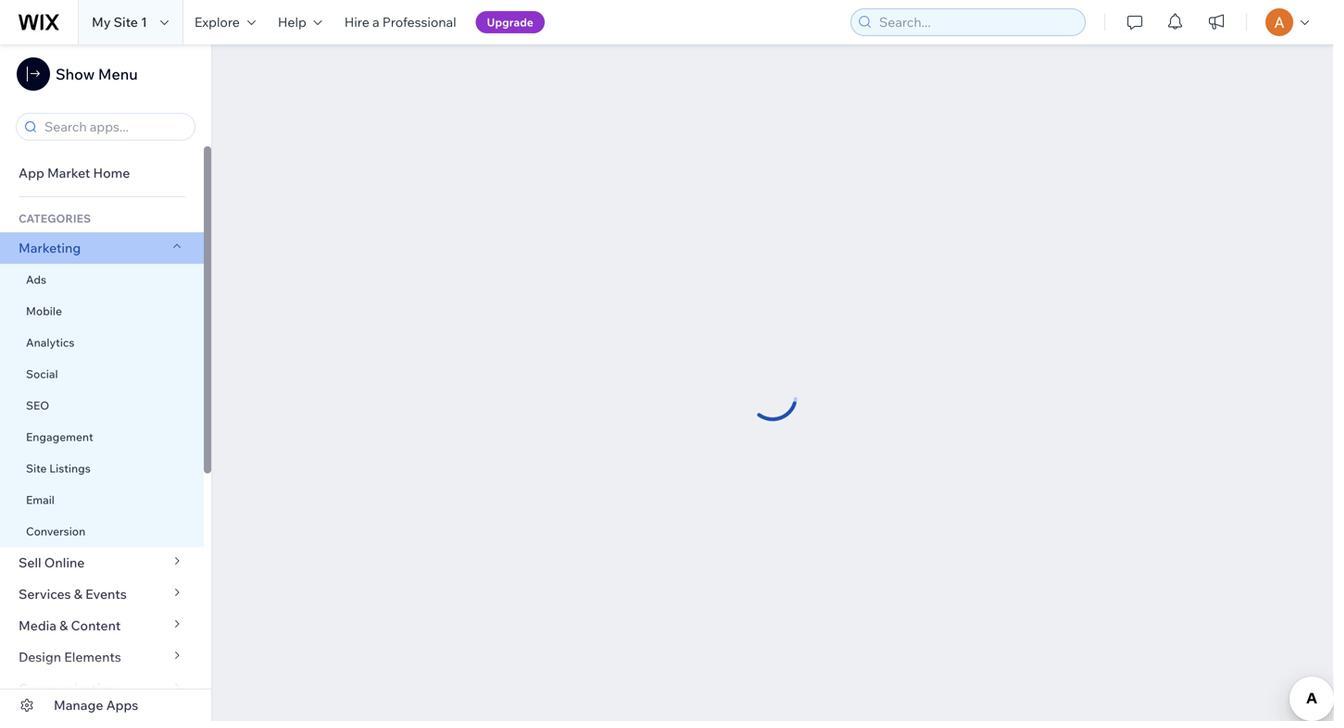 Task type: locate. For each thing, give the bounding box(es) containing it.
a
[[372, 14, 379, 30]]

menu
[[98, 65, 138, 83]]

help button
[[267, 0, 333, 44]]

manage apps link
[[0, 690, 211, 722]]

seo
[[26, 399, 49, 413]]

app market home
[[19, 165, 130, 181]]

1 horizontal spatial &
[[74, 586, 82, 603]]

manage apps
[[54, 698, 138, 714]]

sell
[[19, 555, 41, 571]]

0 horizontal spatial &
[[59, 618, 68, 634]]

0 horizontal spatial site
[[26, 462, 47, 476]]

social
[[26, 367, 58, 381]]

home
[[93, 165, 130, 181]]

analytics
[[26, 336, 75, 350]]

communication link
[[0, 674, 204, 705]]

hire a professional
[[344, 14, 456, 30]]

mobile link
[[0, 296, 204, 327]]

&
[[74, 586, 82, 603], [59, 618, 68, 634]]

site left 1
[[114, 14, 138, 30]]

marketing
[[19, 240, 81, 256]]

engagement
[[26, 430, 93, 444]]

apps
[[106, 698, 138, 714]]

0 vertical spatial &
[[74, 586, 82, 603]]

upgrade button
[[476, 11, 545, 33]]

explore
[[194, 14, 240, 30]]

show menu
[[56, 65, 138, 83]]

services & events
[[19, 586, 127, 603]]

sell online
[[19, 555, 85, 571]]

services & events link
[[0, 579, 204, 611]]

site up email
[[26, 462, 47, 476]]

site
[[114, 14, 138, 30], [26, 462, 47, 476]]

1 vertical spatial &
[[59, 618, 68, 634]]

site listings
[[26, 462, 91, 476]]

0 vertical spatial site
[[114, 14, 138, 30]]

& for services
[[74, 586, 82, 603]]

& left events on the bottom left of page
[[74, 586, 82, 603]]

content
[[71, 618, 121, 634]]

engagement link
[[0, 422, 204, 453]]

analytics link
[[0, 327, 204, 359]]

design elements link
[[0, 642, 204, 674]]

& right "media"
[[59, 618, 68, 634]]

show menu button
[[17, 57, 138, 91]]

1 vertical spatial site
[[26, 462, 47, 476]]

email
[[26, 493, 55, 507]]

media & content
[[19, 618, 121, 634]]

mobile
[[26, 304, 62, 318]]

design
[[19, 649, 61, 666]]

ads link
[[0, 264, 204, 296]]

help
[[278, 14, 306, 30]]

1 horizontal spatial site
[[114, 14, 138, 30]]

site inside sidebar element
[[26, 462, 47, 476]]

elements
[[64, 649, 121, 666]]



Task type: describe. For each thing, give the bounding box(es) containing it.
social link
[[0, 359, 204, 390]]

design elements
[[19, 649, 121, 666]]

email link
[[0, 485, 204, 516]]

my
[[92, 14, 111, 30]]

categories
[[19, 212, 91, 226]]

services
[[19, 586, 71, 603]]

professional
[[382, 14, 456, 30]]

my site 1
[[92, 14, 147, 30]]

online
[[44, 555, 85, 571]]

upgrade
[[487, 15, 533, 29]]

manage
[[54, 698, 103, 714]]

listings
[[49, 462, 91, 476]]

site listings link
[[0, 453, 204, 485]]

show
[[56, 65, 95, 83]]

market
[[47, 165, 90, 181]]

conversion
[[26, 525, 85, 539]]

sidebar element
[[0, 44, 212, 722]]

ads
[[26, 273, 46, 287]]

conversion link
[[0, 516, 204, 548]]

sell online link
[[0, 548, 204, 579]]

app
[[19, 165, 44, 181]]

1
[[141, 14, 147, 30]]

communication
[[19, 681, 119, 697]]

app market home link
[[0, 157, 204, 189]]

& for media
[[59, 618, 68, 634]]

media
[[19, 618, 57, 634]]

events
[[85, 586, 127, 603]]

media & content link
[[0, 611, 204, 642]]

hire a professional link
[[333, 0, 467, 44]]

marketing link
[[0, 233, 204, 264]]

Search apps... field
[[39, 114, 189, 140]]

Search... field
[[874, 9, 1079, 35]]

hire
[[344, 14, 369, 30]]

seo link
[[0, 390, 204, 422]]



Task type: vqa. For each thing, say whether or not it's contained in the screenshot.
topmost you
no



